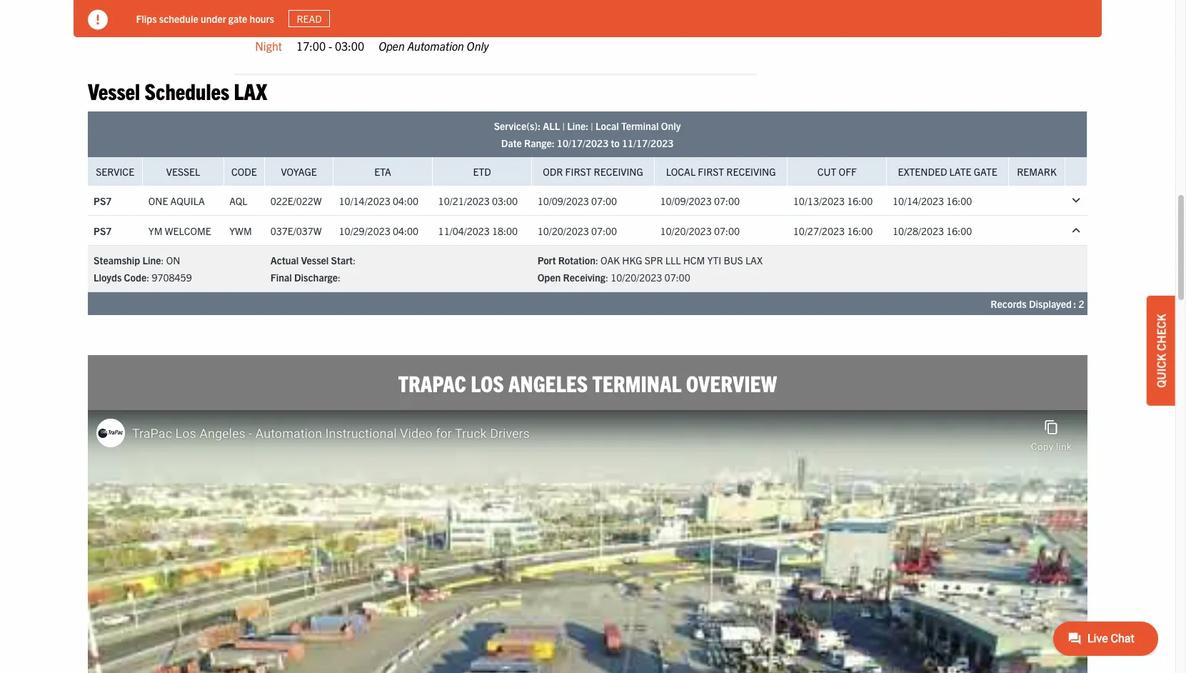 Task type: locate. For each thing, give the bounding box(es) containing it.
0 horizontal spatial 10/09/2023 07:00
[[538, 194, 617, 207]]

1 10/09/2023 from the left
[[538, 194, 589, 207]]

lax
[[234, 76, 267, 104], [746, 254, 763, 267]]

10/14/2023 for 10/14/2023 04:00
[[339, 194, 391, 207]]

- down 07:00 - 17:00
[[329, 39, 332, 53]]

1 horizontal spatial vessel
[[166, 165, 200, 178]]

1 vertical spatial 17:00
[[296, 39, 326, 53]]

1 horizontal spatial code
[[232, 165, 257, 178]]

code
[[232, 165, 257, 178], [124, 271, 147, 284]]

1 horizontal spatial |
[[591, 119, 594, 132]]

0 vertical spatial ps7
[[94, 194, 112, 207]]

17:00 up 17:00 - 03:00
[[335, 13, 364, 28]]

vessel inside actual vessel start : final discharge :
[[301, 254, 329, 267]]

10/20/2023 up hcm
[[661, 224, 712, 237]]

steamship
[[94, 254, 140, 267]]

only up 11/17/2023
[[661, 119, 681, 132]]

line
[[143, 254, 161, 267]]

local down 11/17/2023
[[666, 165, 696, 178]]

16:00 for 10/13/2023 16:00
[[848, 194, 873, 207]]

0 horizontal spatial open
[[379, 39, 405, 53]]

0 vertical spatial 17:00
[[335, 13, 364, 28]]

solid image
[[88, 10, 108, 30]]

17:00
[[335, 13, 364, 28], [296, 39, 326, 53]]

04:00 for 10/14/2023 04:00
[[393, 194, 419, 207]]

17:00 down read link
[[296, 39, 326, 53]]

: left 2
[[1074, 297, 1077, 310]]

code down "line"
[[124, 271, 147, 284]]

10/09/2023 07:00 down odr first receiving
[[538, 194, 617, 207]]

1 horizontal spatial open
[[538, 271, 561, 284]]

10/20/2023 07:00
[[538, 224, 617, 237], [661, 224, 740, 237]]

: left on
[[161, 254, 164, 267]]

:
[[161, 254, 164, 267], [353, 254, 356, 267], [596, 254, 599, 267], [147, 271, 149, 284], [338, 271, 341, 284], [606, 271, 609, 284], [1074, 297, 1077, 310]]

automation
[[408, 39, 464, 53]]

10/20/2023
[[538, 224, 589, 237], [661, 224, 712, 237], [611, 271, 663, 284]]

- right read
[[329, 13, 332, 28]]

quick check link
[[1148, 296, 1176, 406]]

10/14/2023
[[339, 194, 391, 207], [893, 194, 945, 207]]

0 vertical spatial 04:00
[[393, 194, 419, 207]]

first
[[566, 165, 592, 178], [698, 165, 725, 178]]

local
[[596, 119, 619, 132], [666, 165, 696, 178]]

1 vertical spatial open
[[538, 271, 561, 284]]

1 horizontal spatial 10/09/2023
[[661, 194, 712, 207]]

16:00 down the 10/13/2023 16:00
[[848, 224, 873, 237]]

1 vertical spatial lax
[[746, 254, 763, 267]]

receiving inside port rotation : oak hkg spr lll hcm yti bus lax open receiving : 10/20/2023 07:00
[[563, 271, 606, 284]]

1 horizontal spatial only
[[661, 119, 681, 132]]

1 horizontal spatial 10/09/2023 07:00
[[661, 194, 740, 207]]

2 10/09/2023 from the left
[[661, 194, 712, 207]]

welcome
[[165, 224, 211, 237]]

10/20/2023 inside port rotation : oak hkg spr lll hcm yti bus lax open receiving : 10/20/2023 07:00
[[611, 271, 663, 284]]

11/17/2023
[[622, 137, 674, 149]]

07:00 down lll
[[665, 271, 691, 284]]

lax right bus
[[746, 254, 763, 267]]

1 vertical spatial 03:00
[[492, 194, 518, 207]]

lll
[[666, 254, 681, 267]]

vessel for vessel
[[166, 165, 200, 178]]

1 first from the left
[[566, 165, 592, 178]]

| right all
[[563, 119, 565, 132]]

0 horizontal spatial 10/20/2023 07:00
[[538, 224, 617, 237]]

0 horizontal spatial |
[[563, 119, 565, 132]]

1 10/14/2023 from the left
[[339, 194, 391, 207]]

10/09/2023 down local first receiving
[[661, 194, 712, 207]]

07:00 - 17:00
[[296, 13, 364, 28]]

day
[[263, 13, 282, 28]]

10/09/2023
[[538, 194, 589, 207], [661, 194, 712, 207]]

1 vertical spatial ps7
[[94, 224, 112, 237]]

-
[[329, 13, 332, 28], [329, 39, 332, 53]]

0 horizontal spatial code
[[124, 271, 147, 284]]

07:00 up bus
[[714, 224, 740, 237]]

port
[[538, 254, 556, 267]]

16:00 down "off"
[[848, 194, 873, 207]]

1 vertical spatial terminal
[[593, 369, 682, 397]]

1 vertical spatial -
[[329, 39, 332, 53]]

actual
[[271, 254, 299, 267]]

07:00 down local first receiving
[[714, 194, 740, 207]]

0 vertical spatial lax
[[234, 76, 267, 104]]

flips schedule under gate hours
[[136, 12, 275, 25]]

0 horizontal spatial local
[[596, 119, 619, 132]]

10/27/2023 16:00
[[794, 224, 873, 237]]

cut off
[[818, 165, 857, 178]]

0 vertical spatial vessel
[[88, 76, 140, 104]]

0 horizontal spatial 10/14/2023
[[339, 194, 391, 207]]

0 horizontal spatial 17:00
[[296, 39, 326, 53]]

1 horizontal spatial 10/14/2023
[[893, 194, 945, 207]]

ps7 down service
[[94, 194, 112, 207]]

11/04/2023
[[438, 224, 490, 237]]

0 vertical spatial 03:00
[[335, 39, 364, 53]]

1 vertical spatial vessel
[[166, 165, 200, 178]]

10/09/2023 07:00
[[538, 194, 617, 207], [661, 194, 740, 207]]

vessel for vessel schedules lax
[[88, 76, 140, 104]]

open inside port rotation : oak hkg spr lll hcm yti bus lax open receiving : 10/20/2023 07:00
[[538, 271, 561, 284]]

1 vertical spatial only
[[661, 119, 681, 132]]

ywm
[[229, 224, 252, 237]]

code up aql
[[232, 165, 257, 178]]

: down "line"
[[147, 271, 149, 284]]

10/09/2023 down odr
[[538, 194, 589, 207]]

read link
[[289, 10, 331, 27]]

odr first receiving
[[543, 165, 644, 178]]

17:00 - 03:00
[[296, 39, 364, 53]]

0 horizontal spatial only
[[467, 39, 489, 53]]

0 horizontal spatial first
[[566, 165, 592, 178]]

1 - from the top
[[329, 13, 332, 28]]

ps7
[[94, 194, 112, 207], [94, 224, 112, 237]]

: down start
[[338, 271, 341, 284]]

1 horizontal spatial lax
[[746, 254, 763, 267]]

lax down the night at the left of page
[[234, 76, 267, 104]]

first for odr
[[566, 165, 592, 178]]

0 horizontal spatial 10/09/2023
[[538, 194, 589, 207]]

2 horizontal spatial vessel
[[301, 254, 329, 267]]

11/04/2023 18:00
[[438, 224, 518, 237]]

1 vertical spatial 04:00
[[393, 224, 419, 237]]

10/20/2023 07:00 up hcm
[[661, 224, 740, 237]]

1 horizontal spatial 10/20/2023 07:00
[[661, 224, 740, 237]]

| right the line:
[[591, 119, 594, 132]]

0 horizontal spatial 03:00
[[335, 39, 364, 53]]

04:00 up 10/29/2023 04:00
[[393, 194, 419, 207]]

10/09/2023 07:00 down local first receiving
[[661, 194, 740, 207]]

10/14/2023 down extended
[[893, 194, 945, 207]]

1 04:00 from the top
[[393, 194, 419, 207]]

yti
[[708, 254, 722, 267]]

hcm
[[684, 254, 705, 267]]

1 ps7 from the top
[[94, 194, 112, 207]]

16:00 down late
[[947, 194, 973, 207]]

9708459
[[152, 271, 192, 284]]

0 vertical spatial only
[[467, 39, 489, 53]]

16:00 down 10/14/2023 16:00 at the top right
[[947, 224, 973, 237]]

oak
[[601, 254, 620, 267]]

10/20/2023 up the rotation on the top of the page
[[538, 224, 589, 237]]

local up to
[[596, 119, 619, 132]]

: left oak at the top right of page
[[596, 254, 599, 267]]

2 10/09/2023 07:00 from the left
[[661, 194, 740, 207]]

only
[[467, 39, 489, 53], [661, 119, 681, 132]]

2 - from the top
[[329, 39, 332, 53]]

under
[[201, 12, 227, 25]]

first for local
[[698, 165, 725, 178]]

late
[[950, 165, 972, 178]]

04:00 down 10/14/2023 04:00
[[393, 224, 419, 237]]

16:00
[[848, 194, 873, 207], [947, 194, 973, 207], [848, 224, 873, 237], [947, 224, 973, 237]]

03:00 up the 18:00
[[492, 194, 518, 207]]

0 horizontal spatial vessel
[[88, 76, 140, 104]]

only right automation at the top of page
[[467, 39, 489, 53]]

1 vertical spatial code
[[124, 271, 147, 284]]

0 vertical spatial local
[[596, 119, 619, 132]]

2 first from the left
[[698, 165, 725, 178]]

1 horizontal spatial local
[[666, 165, 696, 178]]

10/20/2023 07:00 up the rotation on the top of the page
[[538, 224, 617, 237]]

04:00
[[393, 194, 419, 207], [393, 224, 419, 237]]

gate
[[229, 12, 248, 25]]

10/14/2023 up 10/29/2023
[[339, 194, 391, 207]]

open
[[379, 39, 405, 53], [538, 271, 561, 284]]

open left automation at the top of page
[[379, 39, 405, 53]]

ps7 up "steamship"
[[94, 224, 112, 237]]

10/20/2023 down hkg
[[611, 271, 663, 284]]

03:00 down 07:00 - 17:00
[[335, 39, 364, 53]]

07:00
[[296, 13, 326, 28], [592, 194, 617, 207], [714, 194, 740, 207], [592, 224, 617, 237], [714, 224, 740, 237], [665, 271, 691, 284]]

2 10/14/2023 from the left
[[893, 194, 945, 207]]

1 horizontal spatial first
[[698, 165, 725, 178]]

one aquila
[[148, 194, 205, 207]]

2 ps7 from the top
[[94, 224, 112, 237]]

2 vertical spatial vessel
[[301, 254, 329, 267]]

2 04:00 from the top
[[393, 224, 419, 237]]

0 vertical spatial terminal
[[622, 119, 659, 132]]

vessel
[[88, 76, 140, 104], [166, 165, 200, 178], [301, 254, 329, 267]]

open down port at the top left of page
[[538, 271, 561, 284]]

0 vertical spatial -
[[329, 13, 332, 28]]

terminal
[[622, 119, 659, 132], [593, 369, 682, 397]]



Task type: describe. For each thing, give the bounding box(es) containing it.
date
[[501, 137, 522, 149]]

discharge
[[294, 271, 338, 284]]

records
[[991, 297, 1027, 310]]

16:00 for 10/14/2023 16:00
[[947, 194, 973, 207]]

0 vertical spatial open
[[379, 39, 405, 53]]

range:
[[524, 137, 555, 149]]

extended
[[898, 165, 948, 178]]

gate
[[974, 165, 998, 178]]

receiving for local first receiving
[[727, 165, 776, 178]]

final
[[271, 271, 292, 284]]

start
[[331, 254, 353, 267]]

trapac
[[399, 369, 467, 397]]

ym welcome
[[148, 224, 211, 237]]

cut
[[818, 165, 837, 178]]

hours
[[250, 12, 275, 25]]

odr
[[543, 165, 563, 178]]

rotation
[[559, 254, 596, 267]]

port rotation : oak hkg spr lll hcm yti bus lax open receiving : 10/20/2023 07:00
[[538, 254, 763, 284]]

schedules
[[145, 76, 230, 104]]

037e/037w
[[271, 224, 322, 237]]

aquila
[[170, 194, 205, 207]]

eta
[[375, 165, 391, 178]]

- for 03:00
[[329, 39, 332, 53]]

service(s): all | line: | local terminal only date range: 10/17/2023 to 11/17/2023
[[494, 119, 681, 149]]

10/29/2023 04:00
[[339, 224, 419, 237]]

aql
[[229, 194, 248, 207]]

10/21/2023
[[438, 194, 490, 207]]

07:00 inside port rotation : oak hkg spr lll hcm yti bus lax open receiving : 10/20/2023 07:00
[[665, 271, 691, 284]]

schedule
[[160, 12, 199, 25]]

10/14/2023 04:00
[[339, 194, 419, 207]]

10/28/2023 16:00
[[893, 224, 973, 237]]

1 horizontal spatial 17:00
[[335, 13, 364, 28]]

displayed
[[1030, 297, 1072, 310]]

2
[[1079, 297, 1085, 310]]

bus
[[724, 254, 744, 267]]

angeles
[[509, 369, 588, 397]]

off
[[839, 165, 857, 178]]

actual vessel start : final discharge :
[[271, 254, 356, 284]]

lloyds
[[94, 271, 122, 284]]

ps7 for one aquila
[[94, 194, 112, 207]]

0 vertical spatial code
[[232, 165, 257, 178]]

service
[[96, 165, 134, 178]]

line:
[[567, 119, 589, 132]]

lax inside port rotation : oak hkg spr lll hcm yti bus lax open receiving : 10/20/2023 07:00
[[746, 254, 763, 267]]

only inside 'service(s): all | line: | local terminal only date range: 10/17/2023 to 11/17/2023'
[[661, 119, 681, 132]]

10/13/2023
[[794, 194, 845, 207]]

quick
[[1155, 354, 1169, 388]]

1 10/20/2023 07:00 from the left
[[538, 224, 617, 237]]

hkg
[[623, 254, 643, 267]]

07:00 up 17:00 - 03:00
[[296, 13, 326, 28]]

terminal inside 'service(s): all | line: | local terminal only date range: 10/17/2023 to 11/17/2023'
[[622, 119, 659, 132]]

2 10/20/2023 07:00 from the left
[[661, 224, 740, 237]]

07:00 up oak at the top right of page
[[592, 224, 617, 237]]

quick check
[[1155, 314, 1169, 388]]

local first receiving
[[666, 165, 776, 178]]

10/29/2023
[[339, 224, 391, 237]]

18:00
[[492, 224, 518, 237]]

1 | from the left
[[563, 119, 565, 132]]

: down oak at the top right of page
[[606, 271, 609, 284]]

022e/022w
[[271, 194, 322, 207]]

local inside 'service(s): all | line: | local terminal only date range: 10/17/2023 to 11/17/2023'
[[596, 119, 619, 132]]

open automation only
[[379, 39, 489, 53]]

0 horizontal spatial lax
[[234, 76, 267, 104]]

night
[[255, 39, 282, 53]]

check
[[1155, 314, 1169, 351]]

2 | from the left
[[591, 119, 594, 132]]

voyage
[[281, 165, 317, 178]]

records displayed : 2
[[991, 297, 1085, 310]]

ym
[[148, 224, 163, 237]]

1 10/09/2023 07:00 from the left
[[538, 194, 617, 207]]

10/13/2023 16:00
[[794, 194, 873, 207]]

trapac los angeles terminal overview
[[399, 369, 778, 397]]

service(s):
[[494, 119, 541, 132]]

overview
[[686, 369, 778, 397]]

10/28/2023
[[893, 224, 945, 237]]

10/14/2023 16:00
[[893, 194, 973, 207]]

16:00 for 10/28/2023 16:00
[[947, 224, 973, 237]]

etd
[[473, 165, 491, 178]]

to
[[611, 137, 620, 149]]

extended late gate
[[898, 165, 998, 178]]

read
[[297, 12, 322, 25]]

1 vertical spatial local
[[666, 165, 696, 178]]

flips
[[136, 12, 157, 25]]

10/14/2023 for 10/14/2023 16:00
[[893, 194, 945, 207]]

10/21/2023 03:00
[[438, 194, 518, 207]]

code inside steamship line : on lloyds code : 9708459
[[124, 271, 147, 284]]

los
[[471, 369, 504, 397]]

one
[[148, 194, 168, 207]]

16:00 for 10/27/2023 16:00
[[848, 224, 873, 237]]

- for 17:00
[[329, 13, 332, 28]]

steamship line : on lloyds code : 9708459
[[94, 254, 192, 284]]

receiving for odr first receiving
[[594, 165, 644, 178]]

all
[[543, 119, 560, 132]]

remark
[[1018, 165, 1057, 178]]

10/17/2023
[[557, 137, 609, 149]]

vessel schedules lax
[[88, 76, 267, 104]]

: down 10/29/2023
[[353, 254, 356, 267]]

10/27/2023
[[794, 224, 845, 237]]

ps7 for ym welcome
[[94, 224, 112, 237]]

1 horizontal spatial 03:00
[[492, 194, 518, 207]]

07:00 down odr first receiving
[[592, 194, 617, 207]]

on
[[166, 254, 180, 267]]

spr
[[645, 254, 663, 267]]

04:00 for 10/29/2023 04:00
[[393, 224, 419, 237]]



Task type: vqa. For each thing, say whether or not it's contained in the screenshot.
the data.
no



